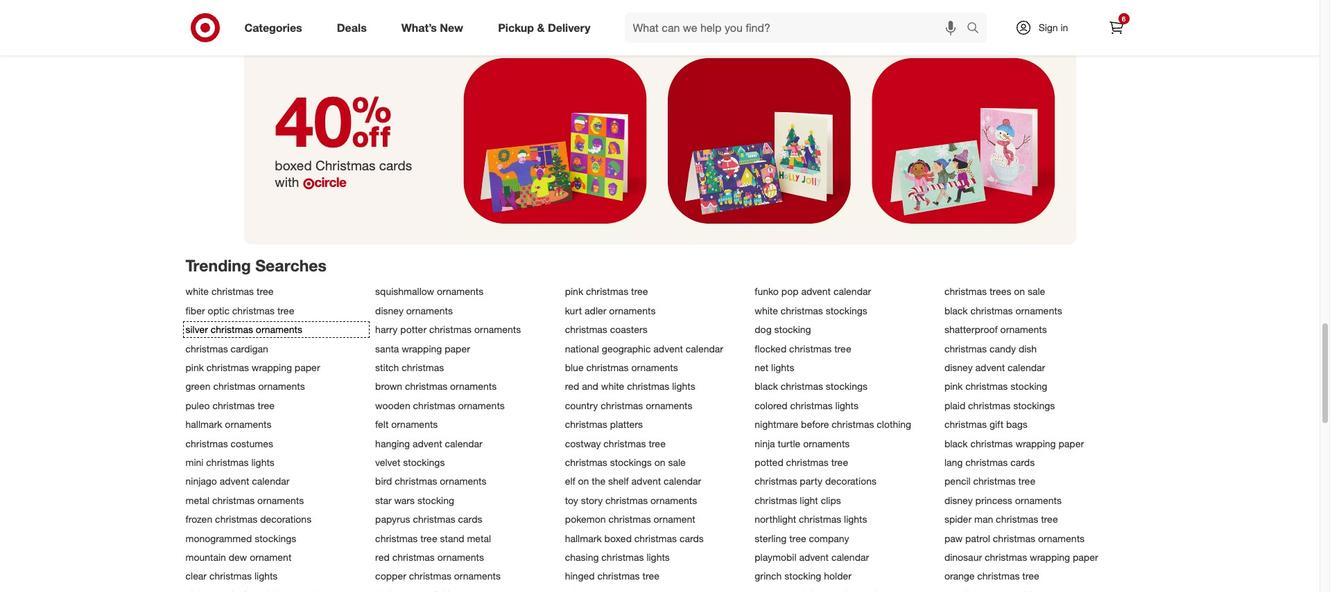 Task type: vqa. For each thing, say whether or not it's contained in the screenshot.
"christmas light clips" at the right of page
yes



Task type: describe. For each thing, give the bounding box(es) containing it.
christmas up dinosaur christmas wrapping paper
[[993, 533, 1035, 545]]

ornaments down the brown christmas ornaments link
[[458, 400, 505, 412]]

calendar up 'white christmas stockings' link
[[834, 286, 871, 298]]

stockings up mountain dew ornament link
[[255, 533, 296, 545]]

christmas up party
[[786, 457, 829, 469]]

northlight
[[755, 514, 796, 526]]

christmas down disney advent calendar
[[965, 381, 1008, 393]]

ornaments up costumes
[[225, 419, 272, 431]]

chasing christmas lights
[[565, 552, 670, 564]]

ornaments up coasters
[[609, 305, 656, 317]]

ornaments up dinosaur christmas wrapping paper link in the right of the page
[[1038, 533, 1085, 545]]

christmas up princess
[[973, 476, 1016, 488]]

costway christmas tree
[[565, 438, 666, 450]]

and
[[582, 381, 598, 393]]

christmas down dew
[[209, 571, 252, 583]]

shelf
[[608, 476, 629, 488]]

christmas
[[316, 157, 376, 173]]

playmobil
[[755, 552, 797, 564]]

christmas up the star wars stocking
[[395, 476, 437, 488]]

nightmare before christmas clothing link
[[755, 419, 936, 431]]

hinged christmas tree
[[565, 571, 659, 583]]

christmas up the hallmark ornaments
[[213, 400, 255, 412]]

advent up the "blue christmas ornaments" link
[[654, 343, 683, 355]]

what's new link
[[390, 12, 481, 43]]

mini christmas lights
[[186, 457, 275, 469]]

christmas down colored christmas lights "link"
[[832, 419, 874, 431]]

christmas up mini
[[186, 438, 228, 450]]

papyrus christmas cards
[[375, 514, 482, 526]]

black for black christmas wrapping paper
[[944, 438, 968, 450]]

ornaments down "pink christmas wrapping paper" "link"
[[258, 381, 305, 393]]

tree for hinged christmas tree
[[642, 571, 659, 583]]

pencil christmas tree
[[944, 476, 1035, 488]]

sign in
[[1039, 21, 1068, 33]]

advent up white christmas stockings
[[801, 286, 831, 298]]

advent down mini christmas lights
[[220, 476, 249, 488]]

tree for flocked christmas tree
[[834, 343, 851, 355]]

disney for disney ornaments
[[375, 305, 404, 317]]

new
[[440, 21, 463, 34]]

christmas down shatterproof
[[944, 343, 987, 355]]

lights for colored christmas lights
[[835, 400, 859, 412]]

christmas up hinged christmas tree
[[601, 552, 644, 564]]

christmas up pencil christmas tree
[[965, 457, 1008, 469]]

christmas up christmas gift bags
[[968, 400, 1011, 412]]

ornaments down ninjago advent calendar link
[[257, 495, 304, 507]]

advent up the "toy story christmas ornaments" 'link' at the bottom
[[631, 476, 661, 488]]

brown
[[375, 381, 402, 393]]

christmas party decorations
[[755, 476, 877, 488]]

ornaments down 'disney ornaments' link
[[474, 324, 521, 336]]

shatterproof ornaments link
[[944, 324, 1126, 336]]

in
[[1061, 21, 1068, 33]]

stocking down the playmobil advent calendar
[[785, 571, 821, 583]]

holder
[[824, 571, 852, 583]]

papyrus christmas cards link
[[375, 514, 557, 526]]

ornaments up 'disney ornaments' link
[[437, 286, 483, 298]]

harry potter christmas ornaments link
[[375, 324, 557, 336]]

mini christmas lights link
[[186, 457, 367, 469]]

monogrammed stockings link
[[186, 533, 367, 545]]

ornaments up copper christmas ornaments link
[[437, 552, 484, 564]]

ornaments up wooden christmas ornaments link
[[450, 381, 497, 393]]

calendar up grinch stocking holder link
[[831, 552, 869, 564]]

christmas candy dish link
[[944, 343, 1126, 355]]

funko pop advent calendar
[[755, 286, 871, 298]]

lights right net in the right bottom of the page
[[771, 362, 794, 374]]

advent up grinch stocking holder
[[799, 552, 829, 564]]

disney for disney advent calendar
[[944, 362, 973, 374]]

tree for potted christmas tree
[[831, 457, 848, 469]]

geographic
[[602, 343, 651, 355]]

christmas up kurt adler ornaments
[[586, 286, 628, 298]]

pokemon
[[565, 514, 606, 526]]

christmas up silver christmas ornaments
[[232, 305, 275, 317]]

cards up "chasing christmas lights" link
[[680, 533, 704, 545]]

white for white christmas stockings
[[755, 305, 778, 317]]

disney princess ornaments link
[[944, 495, 1126, 507]]

white christmas tree
[[186, 286, 274, 298]]

0 vertical spatial metal
[[186, 495, 210, 507]]

lights for northlight christmas lights
[[844, 514, 867, 526]]

playmobil advent calendar link
[[755, 552, 936, 564]]

sale for christmas trees on sale
[[1028, 286, 1045, 298]]

tree for costway christmas tree
[[649, 438, 666, 450]]

chasing
[[565, 552, 599, 564]]

ornaments up "spider man christmas tree" link
[[1015, 495, 1062, 507]]

stocking up the flocked christmas tree
[[774, 324, 811, 336]]

christmas down 'disney ornaments' link
[[429, 324, 472, 336]]

christmas up "fiber optic christmas tree"
[[211, 286, 254, 298]]

ornaments up pokemon christmas ornament link
[[651, 495, 697, 507]]

paw
[[944, 533, 963, 545]]

shatterproof
[[944, 324, 998, 336]]

christmas down 'funko pop advent calendar' on the right
[[781, 305, 823, 317]]

christmas down ninjago advent calendar
[[212, 495, 255, 507]]

copper
[[375, 571, 406, 583]]

hanging
[[375, 438, 410, 450]]

stand
[[440, 533, 464, 545]]

stockings up elf on the shelf advent calendar
[[610, 457, 652, 469]]

tree down disney princess ornaments link
[[1041, 514, 1058, 526]]

flocked
[[755, 343, 787, 355]]

colored christmas lights link
[[755, 400, 936, 412]]

hallmark ornaments link
[[186, 419, 367, 431]]

christmas up christmas cardigan
[[211, 324, 253, 336]]

felt
[[375, 419, 389, 431]]

ornaments down nightmare before christmas clothing
[[803, 438, 850, 450]]

black christmas ornaments link
[[944, 305, 1126, 317]]

hallmark boxed christmas cards link
[[565, 533, 746, 545]]

christmas down silver
[[186, 343, 228, 355]]

calendar up velvet stockings link at the left bottom of the page
[[445, 438, 482, 450]]

stocking down bird christmas ornaments
[[417, 495, 454, 507]]

ornaments up dish
[[1000, 324, 1047, 336]]

christmas up company
[[799, 514, 841, 526]]

christmas tree stand metal
[[375, 533, 491, 545]]

bird christmas ornaments
[[375, 476, 486, 488]]

party
[[800, 476, 823, 488]]

wrapping for black christmas wrapping paper
[[1016, 438, 1056, 450]]

what's
[[401, 21, 437, 34]]

disney for disney princess ornaments
[[944, 495, 973, 507]]

white christmas stockings link
[[755, 305, 936, 317]]

stockings down hanging advent calendar
[[403, 457, 445, 469]]

cards for boxed christmas cards with
[[379, 157, 412, 173]]

with
[[275, 174, 299, 190]]

chasing christmas lights link
[[565, 552, 746, 564]]

ornaments up star wars stocking link
[[440, 476, 486, 488]]

christmas up northlight
[[755, 495, 797, 507]]

christmas coasters
[[565, 324, 647, 336]]

cards for lang christmas cards
[[1011, 457, 1035, 469]]

ornament for mountain dew ornament
[[250, 552, 291, 564]]

tree for pencil christmas tree
[[1018, 476, 1035, 488]]

green
[[186, 381, 211, 393]]

toy
[[565, 495, 578, 507]]

orange christmas tree
[[944, 571, 1039, 583]]

paw patrol christmas ornaments
[[944, 533, 1085, 545]]

christmas down costway
[[565, 457, 607, 469]]

santa wrapping paper link
[[375, 343, 557, 355]]

decorations for frozen christmas decorations
[[260, 514, 311, 526]]

christmas up national
[[565, 324, 607, 336]]

plaid christmas stockings link
[[944, 400, 1126, 412]]

christmas down papyrus
[[375, 533, 418, 545]]

christmas left trees
[[944, 286, 987, 298]]

paper for black christmas wrapping paper
[[1059, 438, 1084, 450]]

ornaments up hanging advent calendar
[[391, 419, 438, 431]]

pokemon christmas ornament link
[[565, 514, 746, 526]]

hallmark boxed christmas cards
[[565, 533, 704, 545]]

red for red and white christmas lights
[[565, 381, 579, 393]]

ornaments up christmas cardigan 'link'
[[256, 324, 302, 336]]

ninja turtle ornaments
[[755, 438, 850, 450]]

christmas down christmas trees on sale
[[970, 305, 1013, 317]]

white christmas stockings
[[755, 305, 867, 317]]

decorations for christmas party decorations
[[825, 476, 877, 488]]

wrapping for pink christmas wrapping paper
[[252, 362, 292, 374]]

calendar up the "toy story christmas ornaments" 'link' at the bottom
[[664, 476, 701, 488]]

company
[[809, 533, 849, 545]]

tree down papyrus christmas cards
[[420, 533, 437, 545]]

christmas up puleo christmas tree in the bottom left of the page
[[213, 381, 256, 393]]

story
[[581, 495, 603, 507]]

lang christmas cards
[[944, 457, 1035, 469]]

mountain dew ornament link
[[186, 552, 367, 564]]

the
[[592, 476, 605, 488]]

1 vertical spatial metal
[[467, 533, 491, 545]]

lights up country christmas ornaments link
[[672, 381, 695, 393]]

man
[[974, 514, 993, 526]]

search button
[[960, 12, 993, 46]]

What can we help you find? suggestions appear below search field
[[625, 12, 970, 43]]

christmas up wooden christmas ornaments
[[405, 381, 447, 393]]

dog
[[755, 324, 772, 336]]

christmas down chasing christmas lights
[[597, 571, 640, 583]]

pink christmas tree
[[565, 286, 648, 298]]

christmas down plaid
[[944, 419, 987, 431]]

advent down christmas candy dish
[[975, 362, 1005, 374]]

christmas up christmas tree stand metal
[[413, 514, 455, 526]]

copper christmas ornaments
[[375, 571, 501, 583]]

squishmallow ornaments
[[375, 286, 483, 298]]

potted christmas tree
[[755, 457, 848, 469]]

sterling
[[755, 533, 787, 545]]

christmas down potted at bottom
[[755, 476, 797, 488]]

puleo
[[186, 400, 210, 412]]

black for black christmas stockings
[[755, 381, 778, 393]]

christmas down dog stocking
[[789, 343, 832, 355]]

ornaments down squishmallow ornaments
[[406, 305, 453, 317]]

christmas up colored christmas lights
[[781, 381, 823, 393]]

christmas stockings on sale
[[565, 457, 686, 469]]

kurt adler ornaments link
[[565, 305, 746, 317]]

wooden christmas ornaments link
[[375, 400, 557, 412]]

christmas up paw patrol christmas ornaments
[[996, 514, 1038, 526]]



Task type: locate. For each thing, give the bounding box(es) containing it.
pink for pink christmas wrapping paper
[[186, 362, 204, 374]]

1 horizontal spatial white
[[601, 381, 624, 393]]

bird
[[375, 476, 392, 488]]

2 vertical spatial white
[[601, 381, 624, 393]]

0 vertical spatial disney
[[375, 305, 404, 317]]

calendar down dish
[[1008, 362, 1045, 374]]

sign in link
[[1003, 12, 1090, 43]]

1 vertical spatial sale
[[668, 457, 686, 469]]

0 horizontal spatial white
[[186, 286, 209, 298]]

pickup & delivery
[[498, 21, 591, 34]]

tree up fiber optic christmas tree link
[[257, 286, 274, 298]]

dinosaur
[[944, 552, 982, 564]]

paw patrol christmas ornaments link
[[944, 533, 1126, 545]]

sale up the elf on the shelf advent calendar link
[[668, 457, 686, 469]]

star
[[375, 495, 392, 507]]

calendar down mini christmas lights link
[[252, 476, 290, 488]]

paper down christmas cardigan 'link'
[[295, 362, 320, 374]]

trending
[[186, 256, 251, 275]]

lights for chasing christmas lights
[[647, 552, 670, 564]]

white up fiber
[[186, 286, 209, 298]]

white for white christmas tree
[[186, 286, 209, 298]]

christmas platters link
[[565, 419, 746, 431]]

1 vertical spatial on
[[654, 457, 665, 469]]

princess
[[975, 495, 1012, 507]]

0 horizontal spatial sale
[[668, 457, 686, 469]]

tree for pink christmas tree
[[631, 286, 648, 298]]

pink for pink christmas stocking
[[944, 381, 963, 393]]

patrol
[[965, 533, 990, 545]]

before
[[801, 419, 829, 431]]

stocking down disney advent calendar link
[[1011, 381, 1047, 393]]

platters
[[610, 419, 643, 431]]

0 vertical spatial red
[[565, 381, 579, 393]]

categories
[[244, 21, 302, 34]]

boxed up chasing christmas lights
[[604, 533, 632, 545]]

tree for puleo christmas tree
[[258, 400, 275, 412]]

black up colored
[[755, 381, 778, 393]]

pink up the green
[[186, 362, 204, 374]]

calendar up the "blue christmas ornaments" link
[[686, 343, 723, 355]]

cards down "black christmas wrapping paper"
[[1011, 457, 1035, 469]]

paper for dinosaur christmas wrapping paper
[[1073, 552, 1098, 564]]

trending searches
[[186, 256, 327, 275]]

hallmark for hallmark boxed christmas cards
[[565, 533, 602, 545]]

0 horizontal spatial decorations
[[260, 514, 311, 526]]

0 horizontal spatial pink
[[186, 362, 204, 374]]

frozen
[[186, 514, 212, 526]]

clear
[[186, 571, 207, 583]]

christmas down christmas tree stand metal
[[392, 552, 435, 564]]

turtle
[[778, 438, 800, 450]]

pink christmas stocking link
[[944, 381, 1126, 393]]

bags
[[1006, 419, 1028, 431]]

tree down northlight christmas lights
[[789, 533, 806, 545]]

1 vertical spatial red
[[375, 552, 390, 564]]

1 horizontal spatial decorations
[[825, 476, 877, 488]]

lang
[[944, 457, 963, 469]]

christmas up monogrammed stockings
[[215, 514, 257, 526]]

1 horizontal spatial sale
[[1028, 286, 1045, 298]]

1 vertical spatial ornament
[[250, 552, 291, 564]]

fiber optic christmas tree link
[[186, 305, 367, 317]]

red for red christmas ornaments
[[375, 552, 390, 564]]

santa wrapping paper
[[375, 343, 470, 355]]

cards right christmas
[[379, 157, 412, 173]]

0 vertical spatial on
[[1014, 286, 1025, 298]]

wrapping down potter
[[402, 343, 442, 355]]

0 vertical spatial ornament
[[654, 514, 695, 526]]

orange
[[944, 571, 975, 583]]

potted
[[755, 457, 783, 469]]

ornament for pokemon christmas ornament
[[654, 514, 695, 526]]

disney up harry
[[375, 305, 404, 317]]

adler
[[585, 305, 606, 317]]

red up 'copper'
[[375, 552, 390, 564]]

&
[[537, 21, 545, 34]]

brown christmas ornaments link
[[375, 381, 557, 393]]

sterling tree company
[[755, 533, 849, 545]]

ninjago
[[186, 476, 217, 488]]

monogrammed stockings
[[186, 533, 296, 545]]

0 vertical spatial decorations
[[825, 476, 877, 488]]

christmas up costway
[[565, 419, 607, 431]]

christmas down black christmas stockings
[[790, 400, 833, 412]]

lights down black christmas stockings link
[[835, 400, 859, 412]]

1 horizontal spatial boxed
[[604, 533, 632, 545]]

0 horizontal spatial boxed
[[275, 157, 312, 173]]

disney ornaments link
[[375, 305, 557, 317]]

stockings up colored christmas lights "link"
[[826, 381, 868, 393]]

hallmark for hallmark ornaments
[[186, 419, 222, 431]]

hallmark down puleo
[[186, 419, 222, 431]]

1 horizontal spatial hallmark
[[565, 533, 602, 545]]

christmas up country christmas ornaments link
[[627, 381, 669, 393]]

flocked christmas tree
[[755, 343, 851, 355]]

orange christmas tree link
[[944, 571, 1126, 583]]

elf on the shelf advent calendar link
[[565, 476, 746, 488]]

lights down hallmark boxed christmas cards link on the bottom of the page
[[647, 552, 670, 564]]

white christmas tree link
[[186, 286, 367, 298]]

hallmark up chasing
[[565, 533, 602, 545]]

dinosaur christmas wrapping paper link
[[944, 552, 1126, 564]]

black for black christmas ornaments
[[944, 305, 968, 317]]

ornaments down red christmas ornaments link
[[454, 571, 501, 583]]

boxed up with
[[275, 157, 312, 173]]

christmas stockings on sale link
[[565, 457, 746, 469]]

net lights
[[755, 362, 794, 374]]

tree for white christmas tree
[[257, 286, 274, 298]]

christmas up platters
[[601, 400, 643, 412]]

northlight christmas lights
[[755, 514, 867, 526]]

dinosaur christmas wrapping paper
[[944, 552, 1098, 564]]

christmas up lang christmas cards
[[970, 438, 1013, 450]]

light
[[800, 495, 818, 507]]

1 horizontal spatial red
[[565, 381, 579, 393]]

paper for pink christmas wrapping paper
[[295, 362, 320, 374]]

christmas down toy story christmas ornaments
[[609, 514, 651, 526]]

1 vertical spatial decorations
[[260, 514, 311, 526]]

cards inside boxed christmas cards with
[[379, 157, 412, 173]]

pink for pink christmas tree
[[565, 286, 583, 298]]

0 horizontal spatial hallmark
[[186, 419, 222, 431]]

elf on the shelf advent calendar
[[565, 476, 701, 488]]

on for stockings
[[654, 457, 665, 469]]

lights
[[771, 362, 794, 374], [672, 381, 695, 393], [835, 400, 859, 412], [251, 457, 275, 469], [844, 514, 867, 526], [647, 552, 670, 564], [254, 571, 278, 583]]

christmas up "chasing christmas lights" link
[[634, 533, 677, 545]]

disney up spider
[[944, 495, 973, 507]]

ninjago advent calendar
[[186, 476, 290, 488]]

tree up christmas stockings on sale link
[[649, 438, 666, 450]]

sale for christmas stockings on sale
[[668, 457, 686, 469]]

elf
[[565, 476, 575, 488]]

deals
[[337, 21, 367, 34]]

1 horizontal spatial pink
[[565, 286, 583, 298]]

tree for orange christmas tree
[[1022, 571, 1039, 583]]

lights for mini christmas lights
[[251, 457, 275, 469]]

2 horizontal spatial on
[[1014, 286, 1025, 298]]

searches
[[255, 256, 327, 275]]

star wars stocking link
[[375, 495, 557, 507]]

on for trees
[[1014, 286, 1025, 298]]

papyrus
[[375, 514, 410, 526]]

christmas down brown christmas ornaments
[[413, 400, 455, 412]]

squishmallow ornaments link
[[375, 286, 557, 298]]

red christmas ornaments
[[375, 552, 484, 564]]

2 horizontal spatial white
[[755, 305, 778, 317]]

pickup & delivery link
[[486, 12, 608, 43]]

christmas costumes
[[186, 438, 273, 450]]

shatterproof ornaments
[[944, 324, 1047, 336]]

0 horizontal spatial on
[[578, 476, 589, 488]]

lights for clear christmas lights
[[254, 571, 278, 583]]

1 horizontal spatial metal
[[467, 533, 491, 545]]

stockings down funko pop advent calendar 'link'
[[826, 305, 867, 317]]

christmas up the pokemon christmas ornament at the bottom of the page
[[605, 495, 648, 507]]

potter
[[400, 324, 427, 336]]

lights down mountain dew ornament link
[[254, 571, 278, 583]]

ornament up hallmark boxed christmas cards link on the bottom of the page
[[654, 514, 695, 526]]

disney ornaments
[[375, 305, 453, 317]]

dog stocking
[[755, 324, 811, 336]]

0 vertical spatial hallmark
[[186, 419, 222, 431]]

ninja turtle ornaments link
[[755, 438, 936, 450]]

ornament up clear christmas lights link
[[250, 552, 291, 564]]

0 vertical spatial pink
[[565, 286, 583, 298]]

2 vertical spatial disney
[[944, 495, 973, 507]]

green christmas ornaments
[[186, 381, 305, 393]]

christmas trees on sale
[[944, 286, 1045, 298]]

2 vertical spatial pink
[[944, 381, 963, 393]]

pink christmas wrapping paper link
[[186, 362, 367, 374]]

christmas down santa wrapping paper
[[402, 362, 444, 374]]

tree
[[257, 286, 274, 298], [631, 286, 648, 298], [277, 305, 294, 317], [834, 343, 851, 355], [258, 400, 275, 412], [649, 438, 666, 450], [831, 457, 848, 469], [1018, 476, 1035, 488], [1041, 514, 1058, 526], [420, 533, 437, 545], [789, 533, 806, 545], [642, 571, 659, 583], [1022, 571, 1039, 583]]

kurt
[[565, 305, 582, 317]]

cards for papyrus christmas cards
[[458, 514, 482, 526]]

cards up christmas tree stand metal link
[[458, 514, 482, 526]]

ornaments down red and white christmas lights link
[[646, 400, 692, 412]]

christmas down christmas cardigan
[[207, 362, 249, 374]]

0 vertical spatial black
[[944, 305, 968, 317]]

funko pop advent calendar link
[[755, 286, 936, 298]]

sale up the black christmas ornaments link
[[1028, 286, 1045, 298]]

1 horizontal spatial on
[[654, 457, 665, 469]]

0 vertical spatial boxed
[[275, 157, 312, 173]]

clear christmas lights
[[186, 571, 278, 583]]

christmas down christmas costumes
[[206, 457, 249, 469]]

0 horizontal spatial ornament
[[250, 552, 291, 564]]

1 horizontal spatial ornament
[[654, 514, 695, 526]]

1 vertical spatial hallmark
[[565, 533, 602, 545]]

tree up kurt adler ornaments link
[[631, 286, 648, 298]]

decorations down metal christmas ornaments link
[[260, 514, 311, 526]]

2 vertical spatial black
[[944, 438, 968, 450]]

christmas trees on sale link
[[944, 286, 1126, 298]]

on up the elf on the shelf advent calendar link
[[654, 457, 665, 469]]

sterling tree company link
[[755, 533, 936, 545]]

ornaments down the christmas trees on sale link
[[1016, 305, 1062, 317]]

velvet stockings link
[[375, 457, 557, 469]]

cardigan
[[231, 343, 268, 355]]

kurt adler ornaments
[[565, 305, 656, 317]]

0 vertical spatial white
[[186, 286, 209, 298]]

green christmas ornaments link
[[186, 381, 367, 393]]

1 vertical spatial pink
[[186, 362, 204, 374]]

0 horizontal spatial metal
[[186, 495, 210, 507]]

national
[[565, 343, 599, 355]]

spider
[[944, 514, 972, 526]]

2 horizontal spatial pink
[[944, 381, 963, 393]]

mountain
[[186, 552, 226, 564]]

spider man christmas tree
[[944, 514, 1058, 526]]

ninja
[[755, 438, 775, 450]]

1 vertical spatial white
[[755, 305, 778, 317]]

on right elf
[[578, 476, 589, 488]]

boxed inside boxed christmas cards with
[[275, 157, 312, 173]]

wrapping for dinosaur christmas wrapping paper
[[1030, 552, 1070, 564]]

dish
[[1019, 343, 1037, 355]]

0 horizontal spatial red
[[375, 552, 390, 564]]

christmas down paw patrol christmas ornaments
[[985, 552, 1027, 564]]

1 vertical spatial boxed
[[604, 533, 632, 545]]

puleo christmas tree link
[[186, 400, 367, 412]]

advent up velvet stockings
[[413, 438, 442, 450]]

christmas up christmas stockings on sale
[[604, 438, 646, 450]]

1 vertical spatial disney
[[944, 362, 973, 374]]

tree up silver christmas ornaments link
[[277, 305, 294, 317]]

pokemon christmas ornament
[[565, 514, 695, 526]]

0 vertical spatial sale
[[1028, 286, 1045, 298]]

paper down 'christmas gift bags' link
[[1059, 438, 1084, 450]]

christmas cardigan
[[186, 343, 268, 355]]

lights up sterling tree company link on the bottom of page
[[844, 514, 867, 526]]

stockings down pink christmas stocking link
[[1013, 400, 1055, 412]]

2 vertical spatial on
[[578, 476, 589, 488]]

1 vertical spatial black
[[755, 381, 778, 393]]

stitch christmas
[[375, 362, 444, 374]]



